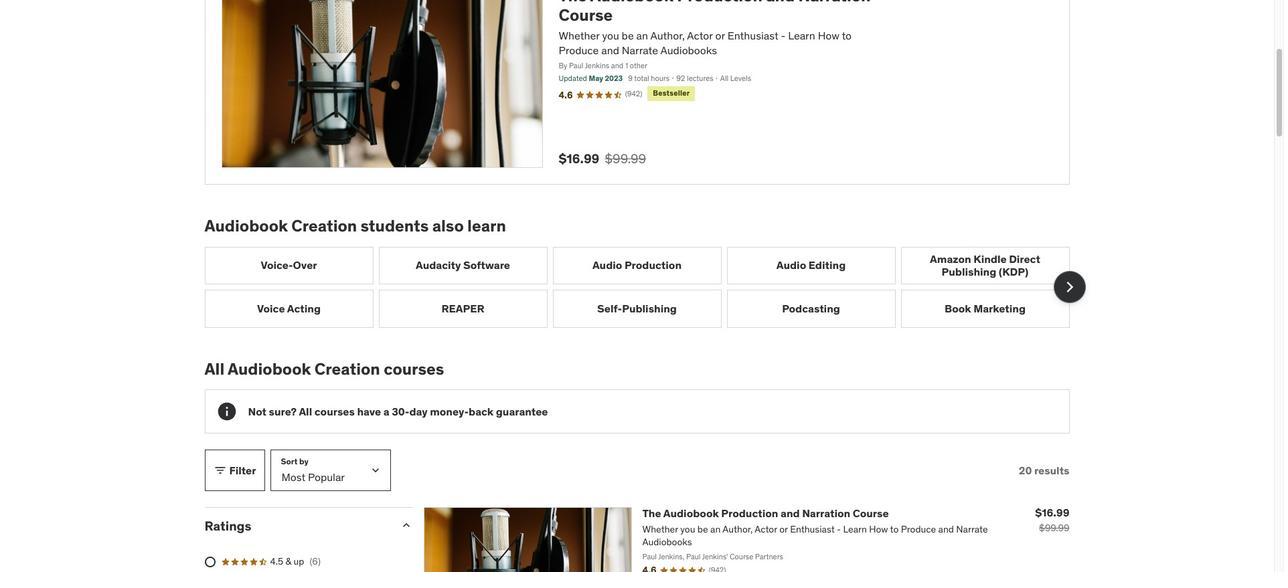 Task type: locate. For each thing, give the bounding box(es) containing it.
the
[[559, 0, 587, 6], [643, 507, 661, 521]]

0 horizontal spatial the
[[559, 0, 587, 6]]

publishing up book
[[942, 265, 997, 279]]

book marketing
[[945, 302, 1026, 315]]

audacity software
[[416, 259, 510, 272]]

narration inside the audiobook production and narration course whether you be an author, actor or enthusiast - learn how to produce and narrate audiobooks by paul jenkins and 1 other
[[799, 0, 871, 6]]

a
[[384, 405, 390, 418]]

0 horizontal spatial course
[[559, 5, 613, 25]]

30-
[[392, 405, 410, 418]]

to
[[842, 29, 852, 42]]

actor
[[687, 29, 713, 42]]

you
[[602, 29, 619, 42]]

(6)
[[310, 556, 321, 568]]

1 horizontal spatial all
[[299, 405, 312, 418]]

$16.99 down results
[[1036, 507, 1070, 520]]

$16.99 $99.99
[[559, 151, 646, 167], [1036, 507, 1070, 535]]

updated may 2023
[[559, 74, 623, 83]]

creation up have on the left of page
[[315, 359, 380, 380]]

production inside the audiobook production and narration course whether you be an author, actor or enthusiast - learn how to produce and narrate audiobooks by paul jenkins and 1 other
[[677, 0, 763, 6]]

creation up over
[[292, 216, 357, 236]]

1 vertical spatial production
[[625, 259, 682, 272]]

all audiobook creation courses
[[205, 359, 444, 380]]

small image
[[213, 464, 227, 478]]

0 horizontal spatial $99.99
[[605, 151, 646, 167]]

0 horizontal spatial $16.99 $99.99
[[559, 151, 646, 167]]

0 vertical spatial course
[[559, 5, 613, 25]]

podcasting link
[[727, 290, 896, 328]]

back
[[469, 405, 494, 418]]

1 horizontal spatial $16.99
[[1036, 507, 1070, 520]]

audio left editing
[[777, 259, 807, 272]]

voice-over
[[261, 259, 317, 272]]

1 vertical spatial $99.99
[[1039, 523, 1070, 535]]

0 vertical spatial the
[[559, 0, 587, 6]]

production
[[677, 0, 763, 6], [625, 259, 682, 272], [722, 507, 779, 521]]

production for the audiobook production and narration course
[[722, 507, 779, 521]]

0 vertical spatial $16.99
[[559, 151, 600, 167]]

$99.99 down the (942)
[[605, 151, 646, 167]]

0 vertical spatial all
[[721, 74, 729, 83]]

direct
[[1009, 252, 1041, 266]]

2 vertical spatial production
[[722, 507, 779, 521]]

voice acting
[[257, 302, 321, 315]]

(942)
[[625, 89, 643, 99]]

1 horizontal spatial course
[[853, 507, 889, 521]]

not sure? all courses have a 30-day money-back guarantee
[[248, 405, 548, 418]]

the inside the audiobook production and narration course whether you be an author, actor or enthusiast - learn how to produce and narrate audiobooks by paul jenkins and 1 other
[[559, 0, 587, 6]]

narrate
[[622, 44, 658, 57]]

students
[[361, 216, 429, 236]]

0 vertical spatial narration
[[799, 0, 871, 6]]

1 vertical spatial all
[[205, 359, 225, 380]]

92
[[677, 74, 685, 83]]

0 horizontal spatial publishing
[[622, 302, 677, 315]]

learn
[[468, 216, 506, 236]]

be
[[622, 29, 634, 42]]

audiobook for the audiobook production and narration course
[[664, 507, 719, 521]]

0 horizontal spatial $16.99
[[559, 151, 600, 167]]

the audiobook production and narration course link
[[643, 507, 889, 521]]

all for all audiobook creation courses
[[205, 359, 225, 380]]

narration for the audiobook production and narration course
[[803, 507, 851, 521]]

the for the audiobook production and narration course
[[643, 507, 661, 521]]

over
[[293, 259, 317, 272]]

$99.99 down results
[[1039, 523, 1070, 535]]

results
[[1035, 464, 1070, 477]]

9
[[628, 74, 633, 83]]

paul
[[569, 61, 584, 70]]

$16.99
[[559, 151, 600, 167], [1036, 507, 1070, 520]]

an
[[637, 29, 648, 42]]

1 horizontal spatial courses
[[384, 359, 444, 380]]

0 vertical spatial courses
[[384, 359, 444, 380]]

total
[[635, 74, 649, 83]]

courses
[[384, 359, 444, 380], [315, 405, 355, 418]]

1 vertical spatial courses
[[315, 405, 355, 418]]

1 horizontal spatial audio
[[777, 259, 807, 272]]

2 audio from the left
[[777, 259, 807, 272]]

course for the audiobook production and narration course
[[853, 507, 889, 521]]

1 horizontal spatial $16.99 $99.99
[[1036, 507, 1070, 535]]

enthusiast
[[728, 29, 779, 42]]

kindle
[[974, 252, 1007, 266]]

1 vertical spatial $16.99
[[1036, 507, 1070, 520]]

audio for audio production
[[593, 259, 622, 272]]

voice-over link
[[205, 247, 373, 285]]

creation
[[292, 216, 357, 236], [315, 359, 380, 380]]

marketing
[[974, 302, 1026, 315]]

audiobook inside the audiobook production and narration course whether you be an author, actor or enthusiast - learn how to produce and narrate audiobooks by paul jenkins and 1 other
[[590, 0, 674, 6]]

0 horizontal spatial courses
[[315, 405, 355, 418]]

courses left have on the left of page
[[315, 405, 355, 418]]

other
[[630, 61, 648, 70]]

1 vertical spatial course
[[853, 507, 889, 521]]

0 vertical spatial creation
[[292, 216, 357, 236]]

1 horizontal spatial the
[[643, 507, 661, 521]]

0 horizontal spatial all
[[205, 359, 225, 380]]

0 vertical spatial publishing
[[942, 265, 997, 279]]

amazon kindle direct publishing (kdp) link
[[901, 247, 1070, 285]]

$16.99 down 4.6
[[559, 151, 600, 167]]

1 horizontal spatial publishing
[[942, 265, 997, 279]]

guarantee
[[496, 405, 548, 418]]

how
[[818, 29, 840, 42]]

by
[[559, 61, 568, 70]]

audacity software link
[[379, 247, 548, 285]]

voice-
[[261, 259, 293, 272]]

all for all levels
[[721, 74, 729, 83]]

course inside the audiobook production and narration course whether you be an author, actor or enthusiast - learn how to produce and narrate audiobooks by paul jenkins and 1 other
[[559, 5, 613, 25]]

$99.99
[[605, 151, 646, 167], [1039, 523, 1070, 535]]

1 audio from the left
[[593, 259, 622, 272]]

all levels
[[721, 74, 752, 83]]

carousel element
[[205, 247, 1086, 328]]

acting
[[287, 302, 321, 315]]

1 vertical spatial the
[[643, 507, 661, 521]]

publishing down the audio production link
[[622, 302, 677, 315]]

1 vertical spatial narration
[[803, 507, 851, 521]]

book
[[945, 302, 972, 315]]

2 horizontal spatial all
[[721, 74, 729, 83]]

0 horizontal spatial audio
[[593, 259, 622, 272]]

audiobook
[[590, 0, 674, 6], [205, 216, 288, 236], [228, 359, 311, 380], [664, 507, 719, 521]]

20
[[1019, 464, 1032, 477]]

audio up self-
[[593, 259, 622, 272]]

courses up "day"
[[384, 359, 444, 380]]

0 vertical spatial production
[[677, 0, 763, 6]]

0 vertical spatial $99.99
[[605, 151, 646, 167]]

-
[[781, 29, 786, 42]]

narration
[[799, 0, 871, 6], [803, 507, 851, 521]]

20 results
[[1019, 464, 1070, 477]]

and
[[766, 0, 795, 6], [602, 44, 620, 57], [611, 61, 624, 70], [781, 507, 800, 521]]

self-
[[597, 302, 622, 315]]

publishing
[[942, 265, 997, 279], [622, 302, 677, 315]]

course
[[559, 5, 613, 25], [853, 507, 889, 521]]

2 vertical spatial all
[[299, 405, 312, 418]]



Task type: vqa. For each thing, say whether or not it's contained in the screenshot.
AUDIOBOOKS
yes



Task type: describe. For each thing, give the bounding box(es) containing it.
produce
[[559, 44, 599, 57]]

money-
[[430, 405, 469, 418]]

small image
[[400, 519, 413, 533]]

self-publishing
[[597, 302, 677, 315]]

amazon kindle direct publishing (kdp)
[[930, 252, 1041, 279]]

jenkins
[[585, 61, 610, 70]]

reaper link
[[379, 290, 548, 328]]

production for the audiobook production and narration course whether you be an author, actor or enthusiast - learn how to produce and narrate audiobooks by paul jenkins and 1 other
[[677, 0, 763, 6]]

day
[[410, 405, 428, 418]]

courses for all
[[315, 405, 355, 418]]

hours
[[651, 74, 670, 83]]

9 total hours
[[628, 74, 670, 83]]

1
[[626, 61, 628, 70]]

bestseller
[[653, 89, 690, 98]]

audio production link
[[553, 247, 722, 285]]

the audiobook production and narration course whether you be an author, actor or enthusiast - learn how to produce and narrate audiobooks by paul jenkins and 1 other
[[559, 0, 871, 70]]

podcasting
[[782, 302, 840, 315]]

0 vertical spatial $16.99 $99.99
[[559, 151, 646, 167]]

1 vertical spatial creation
[[315, 359, 380, 380]]

narration for the audiobook production and narration course whether you be an author, actor or enthusiast - learn how to produce and narrate audiobooks by paul jenkins and 1 other
[[799, 0, 871, 6]]

up
[[294, 556, 304, 568]]

levels
[[731, 74, 752, 83]]

reaper
[[442, 302, 485, 315]]

20 results status
[[1019, 464, 1070, 478]]

have
[[357, 405, 381, 418]]

1 vertical spatial $16.99 $99.99
[[1036, 507, 1070, 535]]

updated
[[559, 74, 587, 83]]

software
[[463, 259, 510, 272]]

the audiobook production and narration course
[[643, 507, 889, 521]]

author,
[[651, 29, 685, 42]]

or
[[716, 29, 725, 42]]

amazon
[[930, 252, 972, 266]]

4.6
[[559, 89, 573, 101]]

not
[[248, 405, 267, 418]]

audiobooks
[[661, 44, 717, 57]]

filter
[[229, 464, 256, 477]]

may
[[589, 74, 603, 83]]

audiobook for the audiobook production and narration course whether you be an author, actor or enthusiast - learn how to produce and narrate audiobooks by paul jenkins and 1 other
[[590, 0, 674, 6]]

filter button
[[205, 450, 265, 492]]

4.5
[[270, 556, 283, 568]]

the for the audiobook production and narration course whether you be an author, actor or enthusiast - learn how to produce and narrate audiobooks by paul jenkins and 1 other
[[559, 0, 587, 6]]

ratings
[[205, 519, 252, 535]]

audio for audio editing
[[777, 259, 807, 272]]

1 vertical spatial publishing
[[622, 302, 677, 315]]

1 horizontal spatial $99.99
[[1039, 523, 1070, 535]]

audiobook creation students also learn
[[205, 216, 506, 236]]

publishing inside amazon kindle direct publishing (kdp)
[[942, 265, 997, 279]]

&
[[286, 556, 291, 568]]

course for the audiobook production and narration course whether you be an author, actor or enthusiast - learn how to produce and narrate audiobooks by paul jenkins and 1 other
[[559, 5, 613, 25]]

sure?
[[269, 405, 297, 418]]

whether
[[559, 29, 600, 42]]

4.5 & up (6)
[[270, 556, 321, 568]]

also
[[432, 216, 464, 236]]

audacity
[[416, 259, 461, 272]]

ratings button
[[205, 519, 389, 535]]

editing
[[809, 259, 846, 272]]

book marketing link
[[901, 290, 1070, 328]]

self-publishing link
[[553, 290, 722, 328]]

lectures
[[687, 74, 714, 83]]

(kdp)
[[999, 265, 1029, 279]]

next image
[[1059, 277, 1081, 298]]

voice acting link
[[205, 290, 373, 328]]

production inside carousel element
[[625, 259, 682, 272]]

audio production
[[593, 259, 682, 272]]

audio editing
[[777, 259, 846, 272]]

audiobook for all audiobook creation courses
[[228, 359, 311, 380]]

2023
[[605, 74, 623, 83]]

courses for creation
[[384, 359, 444, 380]]

voice
[[257, 302, 285, 315]]

audio editing link
[[727, 247, 896, 285]]

learn
[[788, 29, 816, 42]]

92 lectures
[[677, 74, 714, 83]]



